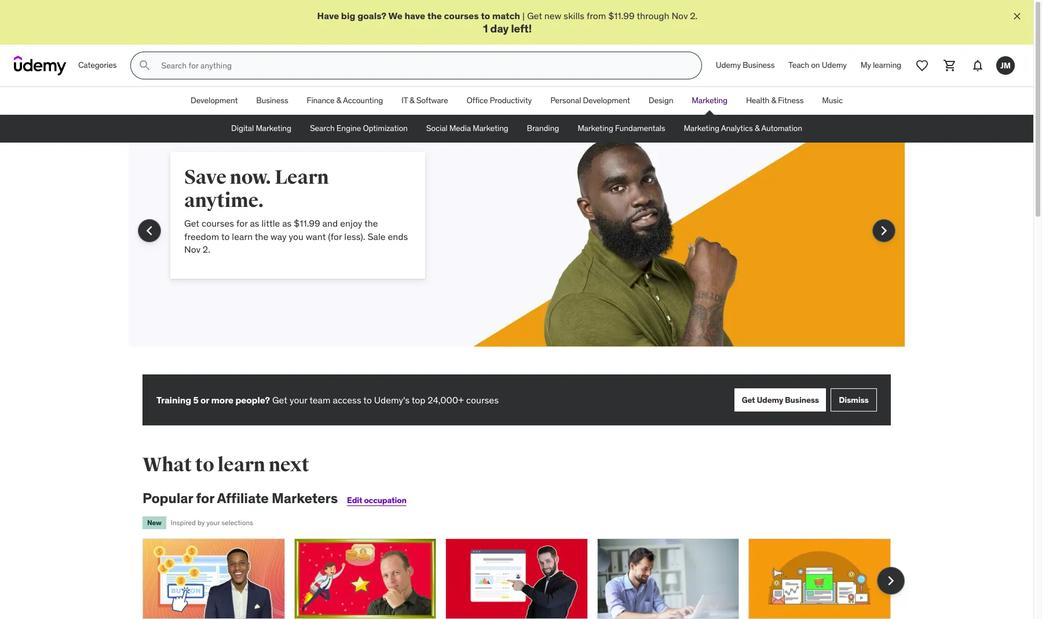 Task type: describe. For each thing, give the bounding box(es) containing it.
Search for anything text field
[[159, 56, 688, 75]]

learning
[[873, 60, 902, 70]]

little
[[262, 217, 280, 229]]

notifications image
[[971, 59, 985, 73]]

to right access
[[364, 394, 372, 406]]

(for
[[328, 230, 342, 242]]

personal
[[551, 95, 581, 106]]

development link
[[181, 87, 247, 115]]

business link
[[247, 87, 298, 115]]

next
[[269, 453, 309, 477]]

to inside have big goals? we have the courses to match | get new skills from $11.99 through nov 2. 1 day left!
[[481, 10, 490, 21]]

office productivity
[[467, 95, 532, 106]]

1 vertical spatial your
[[207, 518, 220, 527]]

wishlist image
[[916, 59, 930, 73]]

popular for affiliate marketers
[[143, 489, 338, 507]]

digital marketing
[[231, 123, 292, 134]]

inspired by your selections
[[171, 518, 253, 527]]

through
[[637, 10, 670, 21]]

freedom
[[184, 230, 219, 242]]

fitness
[[778, 95, 804, 106]]

1 vertical spatial carousel element
[[143, 539, 905, 619]]

0 horizontal spatial udemy
[[716, 60, 741, 70]]

search
[[310, 123, 335, 134]]

jm
[[1001, 60, 1011, 71]]

way
[[271, 230, 287, 242]]

accounting
[[343, 95, 383, 106]]

less).
[[344, 230, 366, 242]]

teach on udemy link
[[782, 52, 854, 80]]

& right analytics
[[755, 123, 760, 134]]

& for software
[[410, 95, 415, 106]]

match
[[492, 10, 520, 21]]

social media marketing link
[[417, 115, 518, 143]]

nov inside save now. learn anytime. get courses for as little as $11.99 and enjoy the freedom to learn the way you want (for less). sale ends nov 2.
[[184, 243, 201, 255]]

and
[[323, 217, 338, 229]]

by
[[198, 518, 205, 527]]

it & software link
[[392, 87, 458, 115]]

office productivity link
[[458, 87, 541, 115]]

people?
[[236, 394, 270, 406]]

edit occupation
[[347, 495, 407, 506]]

productivity
[[490, 95, 532, 106]]

marketing down 'business' link
[[256, 123, 292, 134]]

new
[[147, 518, 162, 527]]

marketing for marketing
[[692, 95, 728, 106]]

edit occupation button
[[347, 495, 407, 506]]

0 vertical spatial next image
[[875, 222, 894, 240]]

udemy image
[[14, 56, 67, 75]]

selections
[[222, 518, 253, 527]]

digital
[[231, 123, 254, 134]]

2 vertical spatial the
[[255, 230, 269, 242]]

nov inside have big goals? we have the courses to match | get new skills from $11.99 through nov 2. 1 day left!
[[672, 10, 688, 21]]

2. inside have big goals? we have the courses to match | get new skills from $11.99 through nov 2. 1 day left!
[[690, 10, 698, 21]]

jm link
[[992, 52, 1020, 80]]

save now. learn anytime. get courses for as little as $11.99 and enjoy the freedom to learn the way you want (for less). sale ends nov 2.
[[184, 165, 408, 255]]

learn inside save now. learn anytime. get courses for as little as $11.99 and enjoy the freedom to learn the way you want (for less). sale ends nov 2.
[[232, 230, 253, 242]]

& for fitness
[[772, 95, 777, 106]]

marketing analytics & automation
[[684, 123, 803, 134]]

$11.99 inside have big goals? we have the courses to match | get new skills from $11.99 through nov 2. 1 day left!
[[609, 10, 635, 21]]

social
[[426, 123, 448, 134]]

social media marketing
[[426, 123, 509, 134]]

more
[[211, 394, 234, 406]]

courses inside have big goals? we have the courses to match | get new skills from $11.99 through nov 2. 1 day left!
[[444, 10, 479, 21]]

search engine optimization link
[[301, 115, 417, 143]]

new
[[545, 10, 562, 21]]

have big goals? we have the courses to match | get new skills from $11.99 through nov 2. 1 day left!
[[317, 10, 698, 36]]

skills
[[564, 10, 585, 21]]

digital marketing link
[[222, 115, 301, 143]]

marketing analytics & automation link
[[675, 115, 812, 143]]

5
[[193, 394, 199, 406]]

for inside save now. learn anytime. get courses for as little as $11.99 and enjoy the freedom to learn the way you want (for less). sale ends nov 2.
[[236, 217, 248, 229]]

get udemy business
[[742, 395, 820, 405]]

udemy's
[[374, 394, 410, 406]]

branding
[[527, 123, 559, 134]]

team
[[310, 394, 331, 406]]

health & fitness
[[746, 95, 804, 106]]

occupation
[[364, 495, 407, 506]]

analytics
[[722, 123, 753, 134]]

design link
[[640, 87, 683, 115]]

we
[[389, 10, 403, 21]]

affiliate
[[217, 489, 269, 507]]

teach
[[789, 60, 810, 70]]

learn
[[275, 165, 329, 190]]

finance & accounting link
[[298, 87, 392, 115]]

you
[[289, 230, 304, 242]]

1 vertical spatial business
[[256, 95, 288, 106]]

0 vertical spatial business
[[743, 60, 775, 70]]

my learning link
[[854, 52, 909, 80]]



Task type: locate. For each thing, give the bounding box(es) containing it.
nov down the freedom
[[184, 243, 201, 255]]

1 vertical spatial nov
[[184, 243, 201, 255]]

enjoy
[[340, 217, 363, 229]]

now.
[[230, 165, 271, 190]]

0 horizontal spatial business
[[256, 95, 288, 106]]

to right the freedom
[[221, 230, 230, 242]]

1 vertical spatial 2.
[[203, 243, 210, 255]]

business up the health
[[743, 60, 775, 70]]

your left team
[[290, 394, 308, 406]]

nov right "through" at the right
[[672, 10, 688, 21]]

0 horizontal spatial nov
[[184, 243, 201, 255]]

shopping cart with 0 items image
[[944, 59, 958, 73]]

1 horizontal spatial nov
[[672, 10, 688, 21]]

courses up the freedom
[[202, 217, 234, 229]]

2 development from the left
[[583, 95, 630, 106]]

0 horizontal spatial development
[[191, 95, 238, 106]]

courses
[[444, 10, 479, 21], [202, 217, 234, 229], [467, 394, 499, 406]]

what to learn next
[[143, 453, 309, 477]]

0 horizontal spatial for
[[196, 489, 214, 507]]

development inside personal development link
[[583, 95, 630, 106]]

& right the health
[[772, 95, 777, 106]]

2 horizontal spatial udemy
[[822, 60, 847, 70]]

&
[[337, 95, 342, 106], [410, 95, 415, 106], [772, 95, 777, 106], [755, 123, 760, 134]]

the up sale
[[365, 217, 378, 229]]

close image
[[1012, 10, 1024, 22]]

marketing fundamentals link
[[569, 115, 675, 143]]

software
[[417, 95, 448, 106]]

1 vertical spatial learn
[[218, 453, 265, 477]]

2. down the freedom
[[203, 243, 210, 255]]

udemy business link
[[709, 52, 782, 80]]

2. right "through" at the right
[[690, 10, 698, 21]]

categories
[[78, 60, 117, 70]]

1 vertical spatial courses
[[202, 217, 234, 229]]

2 vertical spatial business
[[785, 395, 820, 405]]

1 horizontal spatial development
[[583, 95, 630, 106]]

big
[[341, 10, 356, 21]]

24,000+
[[428, 394, 464, 406]]

or
[[201, 394, 209, 406]]

as left little
[[250, 217, 259, 229]]

udemy business
[[716, 60, 775, 70]]

marketing link
[[683, 87, 737, 115]]

fundamentals
[[615, 123, 666, 134]]

0 vertical spatial the
[[428, 10, 442, 21]]

$11.99 right 'from' on the right top of the page
[[609, 10, 635, 21]]

0 vertical spatial for
[[236, 217, 248, 229]]

for up by
[[196, 489, 214, 507]]

my learning
[[861, 60, 902, 70]]

get inside save now. learn anytime. get courses for as little as $11.99 and enjoy the freedom to learn the way you want (for less). sale ends nov 2.
[[184, 217, 199, 229]]

0 horizontal spatial 2.
[[203, 243, 210, 255]]

as up way
[[282, 217, 292, 229]]

0 vertical spatial learn
[[232, 230, 253, 242]]

marketing
[[692, 95, 728, 106], [256, 123, 292, 134], [473, 123, 509, 134], [578, 123, 614, 134], [684, 123, 720, 134]]

previous image
[[140, 222, 159, 240]]

branding link
[[518, 115, 569, 143]]

design
[[649, 95, 674, 106]]

anytime.
[[184, 188, 264, 213]]

want
[[306, 230, 326, 242]]

teach on udemy
[[789, 60, 847, 70]]

2. inside save now. learn anytime. get courses for as little as $11.99 and enjoy the freedom to learn the way you want (for less). sale ends nov 2.
[[203, 243, 210, 255]]

music
[[823, 95, 843, 106]]

0 horizontal spatial $11.99
[[294, 217, 320, 229]]

business up "digital marketing"
[[256, 95, 288, 106]]

2 horizontal spatial business
[[785, 395, 820, 405]]

engine
[[337, 123, 361, 134]]

2 horizontal spatial the
[[428, 10, 442, 21]]

your
[[290, 394, 308, 406], [207, 518, 220, 527]]

ends
[[388, 230, 408, 242]]

inspired
[[171, 518, 196, 527]]

marketing for marketing fundamentals
[[578, 123, 614, 134]]

2 vertical spatial courses
[[467, 394, 499, 406]]

learn left way
[[232, 230, 253, 242]]

music link
[[813, 87, 853, 115]]

development
[[191, 95, 238, 106], [583, 95, 630, 106]]

0 vertical spatial $11.99
[[609, 10, 635, 21]]

the down little
[[255, 230, 269, 242]]

1 horizontal spatial 2.
[[690, 10, 698, 21]]

0 vertical spatial carousel element
[[129, 115, 905, 375]]

media
[[450, 123, 471, 134]]

optimization
[[363, 123, 408, 134]]

personal development link
[[541, 87, 640, 115]]

1 horizontal spatial as
[[282, 217, 292, 229]]

for left little
[[236, 217, 248, 229]]

1 horizontal spatial udemy
[[757, 395, 784, 405]]

1 horizontal spatial your
[[290, 394, 308, 406]]

next image
[[875, 222, 894, 240], [882, 571, 901, 590]]

0 horizontal spatial the
[[255, 230, 269, 242]]

development up marketing fundamentals
[[583, 95, 630, 106]]

courses left match
[[444, 10, 479, 21]]

the right have
[[428, 10, 442, 21]]

& right it at the top left of page
[[410, 95, 415, 106]]

dismiss button
[[831, 388, 878, 412]]

on
[[812, 60, 820, 70]]

nov
[[672, 10, 688, 21], [184, 243, 201, 255]]

0 vertical spatial courses
[[444, 10, 479, 21]]

left!
[[511, 22, 532, 36]]

1 horizontal spatial the
[[365, 217, 378, 229]]

0 vertical spatial 2.
[[690, 10, 698, 21]]

dismiss
[[839, 395, 869, 405]]

courses right 24,000+
[[467, 394, 499, 406]]

marketing down personal development link
[[578, 123, 614, 134]]

training
[[157, 394, 191, 406]]

1 vertical spatial for
[[196, 489, 214, 507]]

$11.99
[[609, 10, 635, 21], [294, 217, 320, 229]]

as
[[250, 217, 259, 229], [282, 217, 292, 229]]

get inside have big goals? we have the courses to match | get new skills from $11.99 through nov 2. 1 day left!
[[527, 10, 543, 21]]

to up the 1
[[481, 10, 490, 21]]

marketing inside 'link'
[[578, 123, 614, 134]]

& inside 'link'
[[772, 95, 777, 106]]

1
[[483, 22, 488, 36]]

udemy
[[716, 60, 741, 70], [822, 60, 847, 70], [757, 395, 784, 405]]

business
[[743, 60, 775, 70], [256, 95, 288, 106], [785, 395, 820, 405]]

top
[[412, 394, 426, 406]]

1 horizontal spatial for
[[236, 217, 248, 229]]

& right finance
[[337, 95, 342, 106]]

marketing up analytics
[[692, 95, 728, 106]]

edit
[[347, 495, 363, 506]]

save
[[184, 165, 226, 190]]

automation
[[762, 123, 803, 134]]

1 vertical spatial $11.99
[[294, 217, 320, 229]]

finance
[[307, 95, 335, 106]]

1 horizontal spatial $11.99
[[609, 10, 635, 21]]

popular
[[143, 489, 193, 507]]

carousel element containing save now. learn anytime.
[[129, 115, 905, 375]]

1 horizontal spatial business
[[743, 60, 775, 70]]

1 vertical spatial next image
[[882, 571, 901, 590]]

what
[[143, 453, 192, 477]]

marketing down office productivity link on the top of the page
[[473, 123, 509, 134]]

have
[[405, 10, 426, 21]]

$11.99 inside save now. learn anytime. get courses for as little as $11.99 and enjoy the freedom to learn the way you want (for less). sale ends nov 2.
[[294, 217, 320, 229]]

finance & accounting
[[307, 95, 383, 106]]

your right by
[[207, 518, 220, 527]]

0 horizontal spatial as
[[250, 217, 259, 229]]

|
[[523, 10, 525, 21]]

categories button
[[71, 52, 124, 80]]

goals?
[[358, 10, 387, 21]]

to
[[481, 10, 490, 21], [221, 230, 230, 242], [364, 394, 372, 406], [195, 453, 214, 477]]

0 vertical spatial your
[[290, 394, 308, 406]]

0 horizontal spatial your
[[207, 518, 220, 527]]

development up digital
[[191, 95, 238, 106]]

to inside save now. learn anytime. get courses for as little as $11.99 and enjoy the freedom to learn the way you want (for less). sale ends nov 2.
[[221, 230, 230, 242]]

training 5 or more people? get your team access to udemy's top 24,000+ courses
[[157, 394, 499, 406]]

marketing for marketing analytics & automation
[[684, 123, 720, 134]]

sale
[[368, 230, 386, 242]]

courses inside save now. learn anytime. get courses for as little as $11.99 and enjoy the freedom to learn the way you want (for less). sale ends nov 2.
[[202, 217, 234, 229]]

personal development
[[551, 95, 630, 106]]

the inside have big goals? we have the courses to match | get new skills from $11.99 through nov 2. 1 day left!
[[428, 10, 442, 21]]

1 vertical spatial the
[[365, 217, 378, 229]]

get udemy business link
[[735, 388, 827, 412]]

2.
[[690, 10, 698, 21], [203, 243, 210, 255]]

submit search image
[[138, 59, 152, 73]]

development inside development link
[[191, 95, 238, 106]]

1 development from the left
[[191, 95, 238, 106]]

2 as from the left
[[282, 217, 292, 229]]

business left dismiss
[[785, 395, 820, 405]]

$11.99 up want
[[294, 217, 320, 229]]

marketing down marketing link
[[684, 123, 720, 134]]

1 as from the left
[[250, 217, 259, 229]]

it
[[402, 95, 408, 106]]

marketers
[[272, 489, 338, 507]]

from
[[587, 10, 606, 21]]

carousel element
[[129, 115, 905, 375], [143, 539, 905, 619]]

learn up popular for affiliate marketers
[[218, 453, 265, 477]]

0 vertical spatial nov
[[672, 10, 688, 21]]

marketing fundamentals
[[578, 123, 666, 134]]

search engine optimization
[[310, 123, 408, 134]]

to right the what
[[195, 453, 214, 477]]

get
[[527, 10, 543, 21], [184, 217, 199, 229], [272, 394, 288, 406], [742, 395, 756, 405]]

& for accounting
[[337, 95, 342, 106]]

access
[[333, 394, 362, 406]]

day
[[491, 22, 509, 36]]



Task type: vqa. For each thing, say whether or not it's contained in the screenshot.
Teach on Udemy
yes



